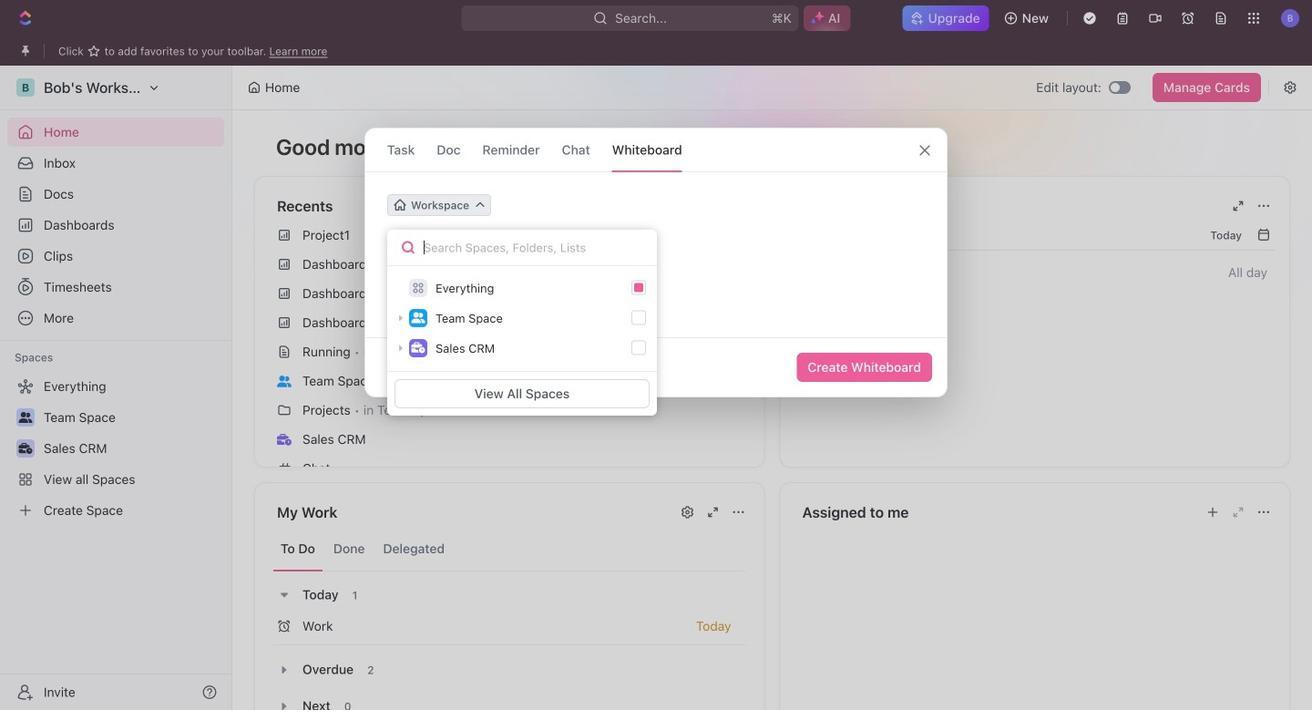 Task type: vqa. For each thing, say whether or not it's contained in the screenshot.
the top SPACE
no



Task type: locate. For each thing, give the bounding box(es) containing it.
0 vertical spatial user group image
[[412, 312, 425, 323]]

0 horizontal spatial user group image
[[277, 375, 292, 387]]

tree
[[7, 372, 224, 525]]

user group image up business time image
[[277, 375, 292, 387]]

1 horizontal spatial user group image
[[412, 312, 425, 323]]

dialog
[[365, 128, 948, 397]]

Name this Whiteboard... field
[[366, 231, 947, 253]]

sidebar navigation
[[0, 66, 232, 710]]

business time image
[[412, 342, 425, 353]]

user group image
[[412, 312, 425, 323], [277, 375, 292, 387]]

user group image up business time icon
[[412, 312, 425, 323]]

1 vertical spatial user group image
[[277, 375, 292, 387]]

tab list
[[273, 527, 746, 572]]



Task type: describe. For each thing, give the bounding box(es) containing it.
Search Spaces, Folders, Lists text field
[[387, 230, 657, 266]]

business time image
[[277, 434, 292, 445]]

tree inside sidebar navigation
[[7, 372, 224, 525]]



